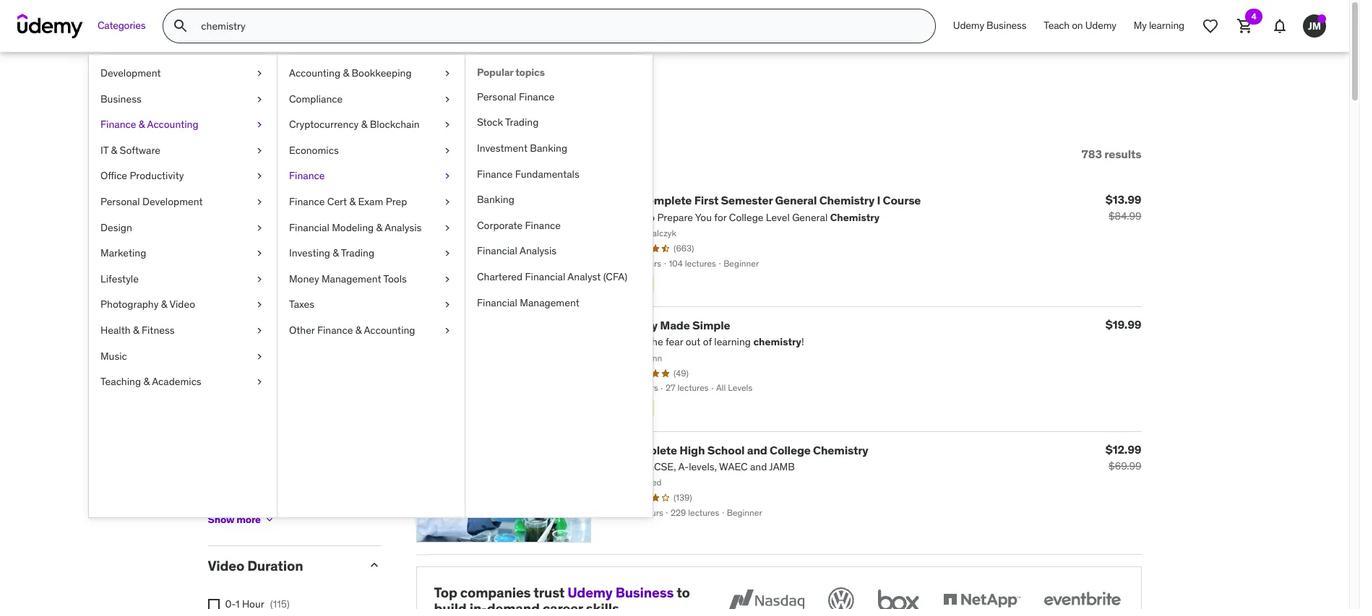 Task type: describe. For each thing, give the bounding box(es) containing it.
other
[[289, 324, 315, 337]]

financial management link
[[465, 290, 653, 316]]

xsmall image for accounting & bookkeeping
[[442, 66, 453, 81]]

development link
[[89, 61, 277, 86]]

xsmall image for finance
[[442, 169, 453, 184]]

teach on udemy
[[1044, 19, 1116, 32]]

more
[[236, 513, 261, 526]]

investment banking link
[[465, 136, 653, 162]]

0 horizontal spatial udemy business link
[[568, 584, 674, 601]]

investing & trading link
[[278, 241, 465, 267]]

financial analysis link
[[465, 239, 653, 264]]

k's
[[620, 193, 637, 208]]

& for health & fitness
[[133, 324, 139, 337]]

xsmall image for office productivity
[[254, 169, 265, 184]]

dr. k's complete first semester general chemistry i course link
[[602, 193, 921, 208]]

3.0
[[279, 323, 293, 336]]

accounting inside finance & accounting link
[[147, 118, 198, 131]]

0 vertical spatial complete
[[639, 193, 692, 208]]

3.5
[[279, 297, 293, 310]]

0 horizontal spatial video
[[169, 298, 195, 311]]

on
[[1072, 19, 1083, 32]]

music link
[[89, 344, 277, 369]]

finance up it & software
[[100, 118, 136, 131]]

personal finance
[[477, 90, 555, 103]]

marketing link
[[89, 241, 277, 267]]

& for it & software
[[111, 144, 117, 157]]

1 horizontal spatial udemy business link
[[945, 9, 1035, 43]]

finance down investment
[[477, 167, 513, 180]]

for
[[334, 85, 365, 115]]

up for 3.0 & up
[[304, 323, 316, 336]]

demand
[[487, 600, 540, 609]]

box image
[[874, 584, 923, 609]]

xsmall image for lifestyle
[[254, 272, 265, 286]]

financial management
[[477, 296, 579, 309]]

popular
[[477, 66, 513, 79]]

general
[[775, 193, 817, 208]]

3.5 & up
[[279, 297, 315, 310]]

finance cert & exam prep
[[289, 195, 407, 208]]

personal finance link
[[465, 84, 653, 110]]

(cfa)
[[603, 270, 628, 283]]

(464)
[[322, 272, 345, 285]]

finance & accounting
[[100, 118, 198, 131]]

financial analysis
[[477, 245, 557, 258]]

$19.99
[[1106, 317, 1142, 332]]

finance down economics
[[289, 169, 325, 182]]

it & software link
[[89, 138, 277, 164]]

small image for ratings
[[367, 206, 381, 221]]

(571)
[[322, 323, 343, 336]]

semester
[[721, 193, 773, 208]]

show more
[[208, 513, 261, 526]]

finance right other
[[317, 324, 353, 337]]

in-
[[470, 600, 487, 609]]

783 results status
[[1082, 147, 1142, 161]]

4 link
[[1228, 9, 1263, 43]]

to
[[677, 584, 690, 601]]

personal for personal finance
[[477, 90, 516, 103]]

results for 783 results
[[1105, 147, 1142, 161]]

xsmall image for development
[[254, 66, 265, 81]]

nasdaq image
[[725, 584, 808, 609]]

0 horizontal spatial trading
[[341, 247, 374, 260]]

chartered
[[477, 270, 523, 283]]

first
[[694, 193, 719, 208]]

(12)
[[267, 484, 283, 497]]

& for 4.0 & up (464)
[[296, 272, 302, 285]]

1 vertical spatial chemistry
[[602, 318, 658, 332]]

college
[[770, 443, 811, 457]]

analysis inside finance "element"
[[520, 245, 557, 258]]

dr. k's complete first semester general chemistry i course
[[602, 193, 921, 208]]

finance fundamentals link
[[465, 162, 653, 187]]

popular topics
[[477, 66, 545, 79]]

ratings
[[208, 206, 257, 223]]

$69.99
[[1109, 459, 1142, 472]]

banking inside investment banking link
[[530, 142, 567, 155]]

stock
[[477, 116, 503, 129]]

video duration
[[208, 557, 303, 575]]

categories
[[98, 19, 146, 32]]

design
[[100, 221, 132, 234]]

& for investing & trading
[[333, 247, 339, 260]]

chartered financial analyst (cfa)
[[477, 270, 628, 283]]

language button
[[208, 366, 355, 383]]

build
[[434, 600, 467, 609]]

high
[[680, 443, 705, 457]]

office
[[100, 169, 127, 182]]

4
[[1251, 11, 1257, 22]]

udemy image
[[17, 14, 83, 38]]

made
[[660, 318, 690, 332]]

bookkeeping
[[352, 66, 412, 80]]

personal development
[[100, 195, 203, 208]]

(272)
[[321, 246, 344, 259]]

783 for 783 results
[[1082, 147, 1102, 161]]

banking inside banking link
[[477, 193, 514, 206]]

topics
[[515, 66, 545, 79]]

cryptocurrency & blockchain link
[[278, 112, 465, 138]]

language
[[208, 366, 271, 383]]

filter button
[[208, 132, 272, 177]]

finance cert & exam prep link
[[278, 189, 465, 215]]

finance left cert at top
[[289, 195, 325, 208]]

eventbrite image
[[1040, 584, 1124, 609]]

xsmall image for photography & video
[[254, 298, 265, 312]]

teaching & academics
[[100, 375, 201, 388]]

& for 3.0 & up (571)
[[296, 323, 302, 336]]

udemy business
[[953, 19, 1027, 32]]

0 vertical spatial development
[[100, 66, 161, 80]]

xsmall image for finance & accounting
[[254, 118, 265, 132]]

xsmall image for economics
[[442, 144, 453, 158]]

economics
[[289, 144, 339, 157]]

learning
[[1149, 19, 1185, 32]]

xsmall image for marketing
[[254, 247, 265, 261]]

1 vertical spatial development
[[142, 195, 203, 208]]

business inside 'link'
[[987, 19, 1027, 32]]

cert
[[327, 195, 347, 208]]

marketing
[[100, 247, 146, 260]]

up for 4.0 & up
[[304, 272, 316, 285]]

health & fitness link
[[89, 318, 277, 344]]

management for financial
[[520, 296, 579, 309]]

1 horizontal spatial business
[[616, 584, 674, 601]]

& down finance cert & exam prep link
[[376, 221, 382, 234]]

compliance
[[289, 92, 343, 105]]

& for cryptocurrency & blockchain
[[361, 118, 367, 131]]

teach
[[1044, 19, 1070, 32]]

4.0
[[279, 272, 293, 285]]

teaching
[[100, 375, 141, 388]]

corporate finance
[[477, 219, 561, 232]]

chemistry for dr. k's complete first semester general chemistry i course
[[819, 193, 875, 208]]

submit search image
[[172, 17, 190, 35]]

money
[[289, 272, 319, 285]]

chemistry for the complete high school and college chemistry
[[813, 443, 868, 457]]

results for 783 results for "chemistry"
[[254, 85, 329, 115]]

cryptocurrency
[[289, 118, 359, 131]]



Task type: locate. For each thing, give the bounding box(es) containing it.
lifestyle link
[[89, 267, 277, 292]]

small image for video duration
[[367, 558, 381, 573]]

personal for personal development
[[100, 195, 140, 208]]

1 small image from the top
[[367, 206, 381, 221]]

investing
[[289, 247, 330, 260]]

xsmall image for teaching & academics
[[254, 375, 265, 389]]

xsmall image inside health & fitness link
[[254, 324, 265, 338]]

banking up corporate
[[477, 193, 514, 206]]

xsmall image inside accounting & bookkeeping link
[[442, 66, 453, 81]]

0 vertical spatial udemy business link
[[945, 9, 1035, 43]]

xsmall image for money management tools
[[442, 272, 453, 286]]

xsmall image inside money management tools "link"
[[442, 272, 453, 286]]

2 horizontal spatial udemy
[[1085, 19, 1116, 32]]

xsmall image inside development link
[[254, 66, 265, 81]]

& right (571)
[[355, 324, 362, 337]]

business
[[987, 19, 1027, 32], [100, 92, 141, 105], [616, 584, 674, 601]]

up right 3.5
[[304, 297, 315, 310]]

finance down topics
[[519, 90, 555, 103]]

financial down chartered
[[477, 296, 517, 309]]

accounting down business link
[[147, 118, 198, 131]]

xsmall image
[[254, 66, 265, 81], [254, 92, 265, 106], [442, 92, 453, 106], [442, 195, 453, 209], [254, 221, 265, 235], [442, 221, 453, 235], [254, 247, 265, 261], [254, 298, 265, 312], [442, 298, 453, 312], [254, 324, 265, 338], [254, 349, 265, 364], [208, 434, 219, 445], [208, 485, 219, 497], [208, 599, 219, 609]]

financial for analysis
[[477, 245, 517, 258]]

português
[[225, 509, 272, 522]]

2 horizontal spatial business
[[987, 19, 1027, 32]]

& up fitness
[[161, 298, 167, 311]]

& right the 4.5
[[295, 246, 301, 259]]

& right it
[[111, 144, 117, 157]]

video
[[169, 298, 195, 311], [208, 557, 244, 575]]

0 vertical spatial chemistry
[[819, 193, 875, 208]]

& right cert at top
[[349, 195, 356, 208]]

business left to
[[616, 584, 674, 601]]

& for 3.5 & up
[[295, 297, 301, 310]]

personal down 'popular'
[[477, 90, 516, 103]]

management for &
[[322, 272, 381, 285]]

xsmall image for music
[[254, 349, 265, 364]]

shopping cart with 4 items image
[[1237, 17, 1254, 35]]

1 horizontal spatial results
[[1105, 147, 1142, 161]]

blockchain
[[370, 118, 420, 131]]

money management tools link
[[278, 267, 465, 292]]

trading inside finance "element"
[[505, 116, 539, 129]]

xsmall image inside economics link
[[442, 144, 453, 158]]

video down show
[[208, 557, 244, 575]]

1 horizontal spatial udemy
[[953, 19, 984, 32]]

financial for modeling
[[289, 221, 329, 234]]

analysis down prep
[[385, 221, 422, 234]]

xsmall image for health & fitness
[[254, 324, 265, 338]]

chemistry left i
[[819, 193, 875, 208]]

0 vertical spatial 783
[[208, 85, 249, 115]]

office productivity
[[100, 169, 184, 182]]

the
[[602, 443, 622, 457]]

ratings button
[[208, 206, 355, 223]]

development down office productivity link
[[142, 195, 203, 208]]

economics link
[[278, 138, 465, 164]]

1 vertical spatial udemy business link
[[568, 584, 674, 601]]

1 vertical spatial personal
[[100, 195, 140, 208]]

personal inside personal finance link
[[477, 90, 516, 103]]

783 inside status
[[1082, 147, 1102, 161]]

$84.99
[[1109, 210, 1142, 223]]

xsmall image for personal development
[[254, 195, 265, 209]]

xsmall image inside taxes link
[[442, 298, 453, 312]]

management inside finance "element"
[[520, 296, 579, 309]]

to build in-demand career skills.
[[434, 584, 690, 609]]

duration
[[247, 557, 303, 575]]

finance down banking link
[[525, 219, 561, 232]]

udemy inside teach on udemy link
[[1085, 19, 1116, 32]]

top
[[434, 584, 457, 601]]

trading up investment banking
[[505, 116, 539, 129]]

0 horizontal spatial business
[[100, 92, 141, 105]]

4.5
[[279, 246, 293, 259]]

financial up 4.5 & up (272)
[[289, 221, 329, 234]]

0 horizontal spatial udemy
[[568, 584, 613, 601]]

show
[[208, 513, 234, 526]]

xsmall image inside other finance & accounting link
[[442, 324, 453, 338]]

0 vertical spatial results
[[254, 85, 329, 115]]

1 vertical spatial analysis
[[520, 245, 557, 258]]

1 vertical spatial business
[[100, 92, 141, 105]]

management down chartered financial analyst (cfa)
[[520, 296, 579, 309]]

analysis up chartered financial analyst (cfa)
[[520, 245, 557, 258]]

academics
[[152, 375, 201, 388]]

1 horizontal spatial accounting
[[289, 66, 340, 80]]

notifications image
[[1271, 17, 1289, 35]]

2 vertical spatial business
[[616, 584, 674, 601]]

&
[[343, 66, 349, 80], [139, 118, 145, 131], [361, 118, 367, 131], [111, 144, 117, 157], [349, 195, 356, 208], [376, 221, 382, 234], [295, 246, 301, 259], [333, 247, 339, 260], [296, 272, 302, 285], [295, 297, 301, 310], [161, 298, 167, 311], [296, 323, 302, 336], [133, 324, 139, 337], [355, 324, 362, 337], [143, 375, 150, 388]]

teaching & academics link
[[89, 369, 277, 395]]

xsmall image inside marketing link
[[254, 247, 265, 261]]

& for photography & video
[[161, 298, 167, 311]]

0 vertical spatial small image
[[367, 206, 381, 221]]

up left (272)
[[304, 246, 315, 259]]

1 vertical spatial small image
[[367, 558, 381, 573]]

1 horizontal spatial analysis
[[520, 245, 557, 258]]

xsmall image for compliance
[[442, 92, 453, 106]]

accounting inside other finance & accounting link
[[364, 324, 415, 337]]

0 horizontal spatial results
[[254, 85, 329, 115]]

1 vertical spatial management
[[520, 296, 579, 309]]

1 vertical spatial video
[[208, 557, 244, 575]]

chemistry right college
[[813, 443, 868, 457]]

up left (464)
[[304, 272, 316, 285]]

compliance link
[[278, 86, 465, 112]]

finance element
[[465, 55, 653, 517]]

finance link
[[278, 164, 465, 189]]

show more button
[[208, 505, 275, 534]]

& down compliance link
[[361, 118, 367, 131]]

taxes link
[[278, 292, 465, 318]]

xsmall image inside financial modeling & analysis link
[[442, 221, 453, 235]]

0 vertical spatial banking
[[530, 142, 567, 155]]

chemistry left made
[[602, 318, 658, 332]]

development down categories dropdown button
[[100, 66, 161, 80]]

and
[[747, 443, 767, 457]]

trading
[[505, 116, 539, 129], [341, 247, 374, 260]]

1 horizontal spatial management
[[520, 296, 579, 309]]

other finance & accounting
[[289, 324, 415, 337]]

complete right the
[[625, 443, 677, 457]]

management down investing & trading link
[[322, 272, 381, 285]]

3.0 & up (571)
[[279, 323, 343, 336]]

1 vertical spatial banking
[[477, 193, 514, 206]]

it
[[100, 144, 109, 157]]

2 vertical spatial accounting
[[364, 324, 415, 337]]

2 small image from the top
[[367, 558, 381, 573]]

0 horizontal spatial 783
[[208, 85, 249, 115]]

udemy business link left to
[[568, 584, 674, 601]]

1 horizontal spatial trading
[[505, 116, 539, 129]]

& right 3.5
[[295, 297, 301, 310]]

1 vertical spatial accounting
[[147, 118, 198, 131]]

udemy business link left the teach
[[945, 9, 1035, 43]]

up for 4.5 & up
[[304, 246, 315, 259]]

& inside 'link'
[[361, 118, 367, 131]]

xsmall image for financial modeling & analysis
[[442, 221, 453, 235]]

stock trading
[[477, 116, 539, 129]]

xsmall image inside teaching & academics link
[[254, 375, 265, 389]]

skills.
[[586, 600, 623, 609]]

0 vertical spatial business
[[987, 19, 1027, 32]]

prep
[[386, 195, 407, 208]]

xsmall image for taxes
[[442, 298, 453, 312]]

xsmall image inside cryptocurrency & blockchain 'link'
[[442, 118, 453, 132]]

udemy inside udemy business 'link'
[[953, 19, 984, 32]]

personal inside personal development link
[[100, 195, 140, 208]]

0 horizontal spatial accounting
[[147, 118, 198, 131]]

xsmall image for design
[[254, 221, 265, 235]]

0 horizontal spatial management
[[322, 272, 381, 285]]

my
[[1134, 19, 1147, 32]]

1 vertical spatial results
[[1105, 147, 1142, 161]]

0 horizontal spatial personal
[[100, 195, 140, 208]]

xsmall image inside it & software link
[[254, 144, 265, 158]]

1 horizontal spatial video
[[208, 557, 244, 575]]

0 vertical spatial accounting
[[289, 66, 340, 80]]

& for accounting & bookkeeping
[[343, 66, 349, 80]]

video down lifestyle link on the top of the page
[[169, 298, 195, 311]]

& right 3.0 on the left of page
[[296, 323, 302, 336]]

xsmall image inside finance cert & exam prep link
[[442, 195, 453, 209]]

xsmall image for other finance & accounting
[[442, 324, 453, 338]]

0 vertical spatial video
[[169, 298, 195, 311]]

0 vertical spatial trading
[[505, 116, 539, 129]]

netapp image
[[940, 584, 1023, 609]]

$13.99
[[1106, 193, 1142, 207]]

i
[[877, 193, 880, 208]]

xsmall image inside compliance link
[[442, 92, 453, 106]]

my learning
[[1134, 19, 1185, 32]]

0 vertical spatial personal
[[477, 90, 516, 103]]

wishlist image
[[1202, 17, 1219, 35]]

jm
[[1308, 19, 1321, 32]]

chemistry made simple link
[[602, 318, 730, 332]]

financial for management
[[477, 296, 517, 309]]

results up $13.99
[[1105, 147, 1142, 161]]

volkswagen image
[[825, 584, 857, 609]]

financial modeling & analysis
[[289, 221, 422, 234]]

tools
[[383, 272, 407, 285]]

you have alerts image
[[1318, 14, 1326, 23]]

2 horizontal spatial accounting
[[364, 324, 415, 337]]

results up cryptocurrency on the left of page
[[254, 85, 329, 115]]

small image
[[367, 206, 381, 221], [367, 558, 381, 573]]

finance
[[519, 90, 555, 103], [100, 118, 136, 131], [477, 167, 513, 180], [289, 169, 325, 182], [289, 195, 325, 208], [525, 219, 561, 232], [317, 324, 353, 337]]

& right 4.0 on the left top of the page
[[296, 272, 302, 285]]

financial modeling & analysis link
[[278, 215, 465, 241]]

Search for anything text field
[[198, 14, 918, 38]]

financial down financial analysis link at left top
[[525, 270, 565, 283]]

finance & accounting link
[[89, 112, 277, 138]]

xsmall image
[[442, 66, 453, 81], [254, 118, 265, 132], [442, 118, 453, 132], [254, 144, 265, 158], [442, 144, 453, 158], [254, 169, 265, 184], [442, 169, 453, 184], [254, 195, 265, 209], [442, 247, 453, 261], [254, 272, 265, 286], [442, 272, 453, 286], [442, 324, 453, 338], [254, 375, 265, 389], [208, 408, 219, 419], [208, 459, 219, 471], [264, 514, 275, 526]]

jm link
[[1297, 9, 1332, 43]]

accounting
[[289, 66, 340, 80], [147, 118, 198, 131], [364, 324, 415, 337]]

productivity
[[130, 169, 184, 182]]

trust
[[534, 584, 565, 601]]

photography
[[100, 298, 159, 311]]

banking up fundamentals
[[530, 142, 567, 155]]

1 horizontal spatial personal
[[477, 90, 516, 103]]

xsmall image for business
[[254, 92, 265, 106]]

health & fitness
[[100, 324, 175, 337]]

xsmall image inside the finance link
[[442, 169, 453, 184]]

photography & video link
[[89, 292, 277, 318]]

xsmall image inside music 'link'
[[254, 349, 265, 364]]

other finance & accounting link
[[278, 318, 465, 344]]

xsmall image for it & software
[[254, 144, 265, 158]]

1 horizontal spatial 783
[[1082, 147, 1102, 161]]

accounting up 'compliance'
[[289, 66, 340, 80]]

banking
[[530, 142, 567, 155], [477, 193, 514, 206]]

1 vertical spatial 783
[[1082, 147, 1102, 161]]

health
[[100, 324, 130, 337]]

trading down financial modeling & analysis at the top of the page
[[341, 247, 374, 260]]

software
[[120, 144, 160, 157]]

accounting down taxes link
[[364, 324, 415, 337]]

office productivity link
[[89, 164, 277, 189]]

4.0 & up (464)
[[279, 272, 345, 285]]

& up software
[[139, 118, 145, 131]]

analyst
[[568, 270, 601, 283]]

xsmall image for cryptocurrency & blockchain
[[442, 118, 453, 132]]

xsmall image inside investing & trading link
[[442, 247, 453, 261]]

music
[[100, 349, 127, 362]]

xsmall image inside office productivity link
[[254, 169, 265, 184]]

up left (571)
[[304, 323, 316, 336]]

1 horizontal spatial banking
[[530, 142, 567, 155]]

783 for 783 results for "chemistry"
[[208, 85, 249, 115]]

results inside status
[[1105, 147, 1142, 161]]

management inside "link"
[[322, 272, 381, 285]]

simple
[[692, 318, 730, 332]]

& for teaching & academics
[[143, 375, 150, 388]]

0 vertical spatial management
[[322, 272, 381, 285]]

& up (464)
[[333, 247, 339, 260]]

$12.99 $69.99
[[1106, 442, 1142, 472]]

0 horizontal spatial banking
[[477, 193, 514, 206]]

& right health
[[133, 324, 139, 337]]

xsmall image inside "photography & video" link
[[254, 298, 265, 312]]

the complete high school and college chemistry link
[[602, 443, 868, 457]]

xsmall image for show more
[[264, 514, 275, 526]]

xsmall image for finance cert & exam prep
[[442, 195, 453, 209]]

business left the teach
[[987, 19, 1027, 32]]

xsmall image inside design link
[[254, 221, 265, 235]]

xsmall image inside lifestyle link
[[254, 272, 265, 286]]

xsmall image inside show more button
[[264, 514, 275, 526]]

complete right k's
[[639, 193, 692, 208]]

udemy business link
[[945, 9, 1035, 43], [568, 584, 674, 601]]

business up finance & accounting
[[100, 92, 141, 105]]

& up the for
[[343, 66, 349, 80]]

business link
[[89, 86, 277, 112]]

finance fundamentals
[[477, 167, 579, 180]]

& for finance & accounting
[[139, 118, 145, 131]]

xsmall image inside business link
[[254, 92, 265, 106]]

783 results for "chemistry"
[[208, 85, 501, 115]]

chemistry
[[819, 193, 875, 208], [602, 318, 658, 332], [813, 443, 868, 457]]

& for 4.5 & up (272)
[[295, 246, 301, 259]]

1 vertical spatial trading
[[341, 247, 374, 260]]

& right the teaching
[[143, 375, 150, 388]]

(684)
[[264, 406, 288, 419]]

xsmall image inside finance & accounting link
[[254, 118, 265, 132]]

development
[[100, 66, 161, 80], [142, 195, 203, 208]]

2 vertical spatial chemistry
[[813, 443, 868, 457]]

0 horizontal spatial analysis
[[385, 221, 422, 234]]

0 vertical spatial analysis
[[385, 221, 422, 234]]

xsmall image inside personal development link
[[254, 195, 265, 209]]

financial up chartered
[[477, 245, 517, 258]]

personal development link
[[89, 189, 277, 215]]

xsmall image for investing & trading
[[442, 247, 453, 261]]

management
[[322, 272, 381, 285], [520, 296, 579, 309]]

accounting inside accounting & bookkeeping link
[[289, 66, 340, 80]]

personal up design
[[100, 195, 140, 208]]

corporate
[[477, 219, 523, 232]]

1 vertical spatial complete
[[625, 443, 677, 457]]



Task type: vqa. For each thing, say whether or not it's contained in the screenshot.
for
yes



